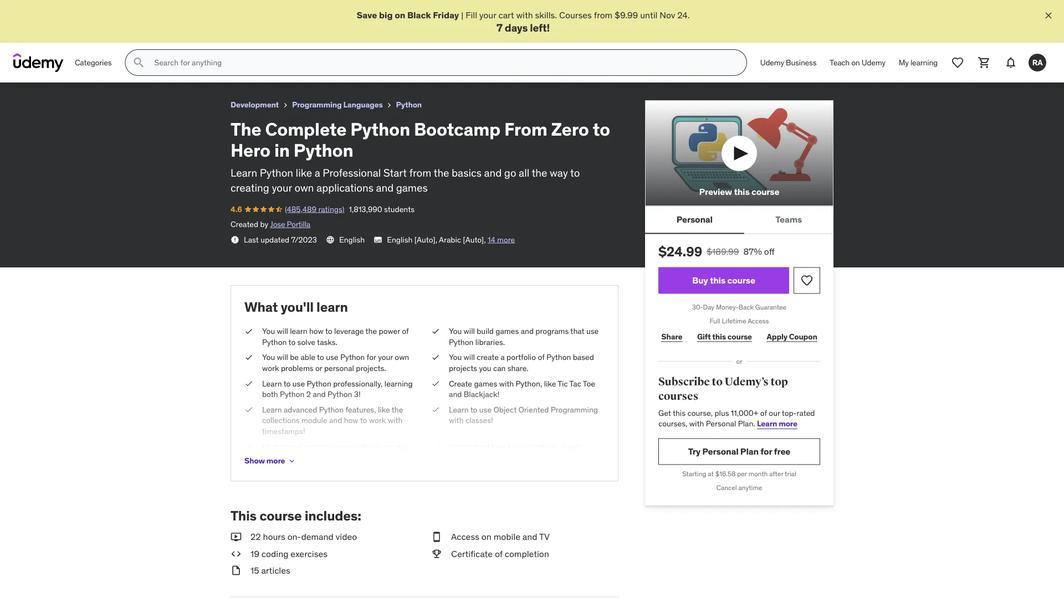 Task type: vqa. For each thing, say whether or not it's contained in the screenshot.
learn associated with you'll
yes



Task type: locate. For each thing, give the bounding box(es) containing it.
the complete python bootcamp from zero to hero in python learn python like a professional  start from the basics and go all the way to creating your own applications and games
[[231, 118, 611, 194]]

you inside you will create a portfolio of python based projects you can share.
[[449, 353, 462, 363]]

notebook
[[449, 453, 483, 463]]

1 vertical spatial learning
[[385, 379, 413, 389]]

both inside learn to use python professionally, learning both python 2 and python 3!
[[262, 390, 278, 400]]

0 horizontal spatial hero
[[203, 5, 223, 16]]

0 horizontal spatial both
[[262, 390, 278, 400]]

this right gift
[[713, 332, 726, 342]]

this for preview
[[734, 186, 750, 197]]

module
[[302, 416, 328, 426]]

personal down preview
[[677, 214, 713, 225]]

complete for the complete python bootcamp from zero to hero in python learn python like a professional  start from the basics and go all the way to creating your own applications and games
[[265, 118, 347, 140]]

0 horizontal spatial work
[[262, 364, 279, 374]]

0 vertical spatial zero
[[171, 5, 190, 16]]

own inside 'you will be able to use python for your own work problems or personal projects.'
[[395, 353, 409, 363]]

understand how to use both the jupyter notebook and create .py files
[[449, 442, 587, 463]]

access up "certificate"
[[451, 532, 480, 543]]

go
[[505, 166, 517, 180]]

udemy's
[[725, 376, 769, 389]]

programming left languages
[[292, 100, 342, 110]]

zero inside the complete python bootcamp from zero to hero in python learn python like a professional  start from the basics and go all the way to creating your own applications and games
[[551, 118, 589, 140]]

and right the module
[[329, 416, 342, 426]]

7/2023
[[291, 235, 317, 245]]

0 horizontal spatial complete
[[26, 5, 68, 16]]

a up applications
[[315, 166, 320, 180]]

creating
[[231, 181, 269, 194]]

1 vertical spatial hero
[[231, 139, 271, 162]]

use up personal
[[326, 353, 339, 363]]

how inside "learn advanced python features, like the collections module and how to work with timestamps!"
[[344, 416, 359, 426]]

bootcamp up the basics
[[414, 118, 501, 140]]

games up libraries.
[[496, 327, 519, 337]]

this up courses,
[[673, 408, 686, 418]]

you for you will create a portfolio of python based projects you can share.
[[449, 353, 462, 363]]

1 vertical spatial both
[[531, 442, 547, 452]]

2 horizontal spatial how
[[492, 442, 506, 452]]

to inside 'understand how to use both the jupyter notebook and create .py files'
[[508, 442, 515, 452]]

decorators.
[[375, 442, 414, 452]]

1 vertical spatial how
[[344, 416, 359, 426]]

0 horizontal spatial more
[[267, 456, 285, 466]]

learn up classes!
[[449, 405, 469, 415]]

1 horizontal spatial access
[[748, 317, 769, 326]]

1 vertical spatial personal
[[706, 419, 737, 429]]

0 horizontal spatial the
[[9, 5, 24, 16]]

22
[[251, 532, 261, 543]]

0 horizontal spatial understand
[[262, 442, 303, 452]]

1 horizontal spatial learn
[[317, 299, 348, 315]]

1 horizontal spatial wishlist image
[[952, 56, 965, 69]]

2 vertical spatial games
[[474, 379, 498, 389]]

1 horizontal spatial complete
[[265, 118, 347, 140]]

course up teams
[[752, 186, 780, 197]]

zero
[[171, 5, 190, 16], [551, 118, 589, 140]]

1 horizontal spatial the
[[231, 118, 261, 140]]

hero inside the complete python bootcamp from zero to hero in python learn python like a professional  start from the basics and go all the way to creating your own applications and games
[[231, 139, 271, 162]]

personal
[[324, 364, 354, 374]]

the up files
[[549, 442, 560, 452]]

will inside you will build games and programs that use python libraries.
[[464, 327, 475, 337]]

with down course,
[[690, 419, 704, 429]]

0 vertical spatial hero
[[203, 5, 223, 16]]

understand complex topics, like decorators.
[[262, 442, 414, 452]]

more inside button
[[267, 456, 285, 466]]

my learning
[[899, 58, 938, 68]]

share.
[[508, 364, 529, 374]]

how
[[309, 327, 324, 337], [344, 416, 359, 426], [492, 442, 506, 452]]

0 vertical spatial your
[[480, 9, 497, 21]]

personal down plus
[[706, 419, 737, 429]]

course down lifetime
[[728, 332, 752, 342]]

1 horizontal spatial for
[[761, 446, 773, 458]]

notifications image
[[1005, 56, 1018, 69]]

in inside the complete python bootcamp from zero to hero in python learn python like a professional  start from the basics and go all the way to creating your own applications and games
[[274, 139, 290, 162]]

1 horizontal spatial learning
[[911, 58, 938, 68]]

xsmall image for you will be able to use python for your own work problems or personal projects.
[[245, 353, 253, 363]]

understand for understand how to use both the jupyter notebook and create .py files
[[449, 442, 490, 452]]

of inside "get this course, plus 11,000+ of our top-rated courses, with personal plan."
[[761, 408, 767, 418]]

you inside you will learn how to leverage the power of python to solve tasks.
[[262, 327, 275, 337]]

2 udemy from the left
[[862, 58, 886, 68]]

or left personal
[[316, 364, 322, 374]]

more down top-
[[779, 419, 798, 429]]

0 horizontal spatial how
[[309, 327, 324, 337]]

1 horizontal spatial bootcamp
[[414, 118, 501, 140]]

you for you will learn how to leverage the power of python to solve tasks.
[[262, 327, 275, 337]]

learn for you'll
[[317, 299, 348, 315]]

a up can
[[501, 353, 505, 363]]

with inside learn to use object oriented programming with classes!
[[449, 416, 464, 426]]

and left programs
[[521, 327, 534, 337]]

more for show more
[[267, 456, 285, 466]]

complete down programming languages link
[[265, 118, 347, 140]]

from left $9.99
[[594, 9, 613, 21]]

at
[[708, 470, 714, 479]]

tab list
[[645, 207, 834, 234]]

with down can
[[499, 379, 514, 389]]

more right show
[[267, 456, 285, 466]]

learn inside you will learn how to leverage the power of python to solve tasks.
[[290, 327, 308, 337]]

this inside preview this course button
[[734, 186, 750, 197]]

2 vertical spatial on
[[482, 532, 492, 543]]

the inside you will learn how to leverage the power of python to solve tasks.
[[366, 327, 377, 337]]

0 vertical spatial create
[[477, 353, 499, 363]]

create up you
[[477, 353, 499, 363]]

complete
[[26, 5, 68, 16], [265, 118, 347, 140]]

0 horizontal spatial udemy
[[761, 58, 785, 68]]

save big on black friday | fill your cart with skills. courses from $9.99 until nov 24. 7 days left!
[[357, 9, 690, 34]]

$16.58
[[716, 470, 736, 479]]

on for access on mobile and tv
[[482, 532, 492, 543]]

or up udemy's
[[737, 357, 743, 366]]

understand
[[262, 442, 303, 452], [449, 442, 490, 452]]

from for the complete python bootcamp from zero to hero in python
[[147, 5, 169, 16]]

topics,
[[336, 442, 359, 452]]

0 horizontal spatial access
[[451, 532, 480, 543]]

you inside 'you will be able to use python for your own work problems or personal projects.'
[[262, 353, 275, 363]]

games inside the complete python bootcamp from zero to hero in python learn python like a professional  start from the basics and go all the way to creating your own applications and games
[[396, 181, 428, 194]]

solve
[[298, 338, 316, 348]]

and inside 'understand how to use both the jupyter notebook and create .py files'
[[485, 453, 498, 463]]

zero for the complete python bootcamp from zero to hero in python learn python like a professional  start from the basics and go all the way to creating your own applications and games
[[551, 118, 589, 140]]

of inside you will learn how to leverage the power of python to solve tasks.
[[402, 327, 409, 337]]

or
[[737, 357, 743, 366], [316, 364, 322, 374]]

0 vertical spatial personal
[[677, 214, 713, 225]]

work left problems
[[262, 364, 279, 374]]

teams button
[[745, 207, 834, 233]]

0 horizontal spatial zero
[[171, 5, 190, 16]]

0 vertical spatial a
[[315, 166, 320, 180]]

will left build
[[464, 327, 475, 337]]

1 vertical spatial games
[[496, 327, 519, 337]]

use up .py at bottom
[[517, 442, 529, 452]]

the left the basics
[[434, 166, 449, 180]]

xsmall image inside show more button
[[287, 457, 296, 466]]

udemy business
[[761, 58, 817, 68]]

1 vertical spatial the
[[231, 118, 261, 140]]

xsmall image for last updated 7/2023
[[231, 236, 240, 245]]

learn inside learn to use python professionally, learning both python 2 and python 3!
[[262, 379, 282, 389]]

1 horizontal spatial programming
[[551, 405, 598, 415]]

will inside you will create a portfolio of python based projects you can share.
[[464, 353, 475, 363]]

understand inside 'understand how to use both the jupyter notebook and create .py files'
[[449, 442, 490, 452]]

programs
[[536, 327, 569, 337]]

be
[[290, 353, 299, 363]]

1 vertical spatial learn
[[290, 327, 308, 337]]

course for buy this course
[[728, 275, 756, 286]]

0 horizontal spatial learning
[[385, 379, 413, 389]]

0 vertical spatial both
[[262, 390, 278, 400]]

this inside buy this course button
[[710, 275, 726, 286]]

course up back
[[728, 275, 756, 286]]

0 horizontal spatial your
[[272, 181, 292, 194]]

your right the fill
[[480, 9, 497, 21]]

xsmall image
[[281, 101, 290, 110], [385, 101, 394, 110], [245, 326, 253, 337], [431, 326, 440, 337], [245, 353, 253, 363], [245, 405, 253, 416], [431, 405, 440, 416]]

free
[[774, 446, 791, 458]]

bootcamp inside the complete python bootcamp from zero to hero in python learn python like a professional  start from the basics and go all the way to creating your own applications and games
[[414, 118, 501, 140]]

this right preview
[[734, 186, 750, 197]]

more right 14
[[497, 235, 515, 245]]

will down the what you'll learn
[[277, 327, 288, 337]]

learning down projects. on the left of page
[[385, 379, 413, 389]]

0 vertical spatial the
[[9, 5, 24, 16]]

video
[[336, 532, 357, 543]]

you for you will be able to use python for your own work problems or personal projects.
[[262, 353, 275, 363]]

of right 'portfolio' at bottom
[[538, 353, 545, 363]]

learn up leverage
[[317, 299, 348, 315]]

use inside 'understand how to use both the jupyter notebook and create .py files'
[[517, 442, 529, 452]]

0 horizontal spatial own
[[295, 181, 314, 194]]

learn down problems
[[262, 379, 282, 389]]

the
[[434, 166, 449, 180], [532, 166, 548, 180], [366, 327, 377, 337], [392, 405, 403, 415], [549, 442, 560, 452]]

with up decorators.
[[388, 416, 403, 426]]

to inside learn to use python professionally, learning both python 2 and python 3!
[[284, 379, 291, 389]]

0 vertical spatial games
[[396, 181, 428, 194]]

more for learn more
[[779, 419, 798, 429]]

1 horizontal spatial how
[[344, 416, 359, 426]]

on-
[[288, 532, 301, 543]]

create left .py at bottom
[[500, 453, 522, 463]]

will inside you will learn how to leverage the power of python to solve tasks.
[[277, 327, 288, 337]]

of left our on the bottom of the page
[[761, 408, 767, 418]]

will left be
[[277, 353, 288, 363]]

you left be
[[262, 353, 275, 363]]

1 understand from the left
[[262, 442, 303, 452]]

to inside subscribe to udemy's top courses
[[712, 376, 723, 389]]

this inside gift this course link
[[713, 332, 726, 342]]

wishlist image
[[952, 56, 965, 69], [801, 274, 814, 288]]

bootcamp for the complete python bootcamp from zero to hero in python
[[102, 5, 145, 16]]

learning inside learn to use python professionally, learning both python 2 and python 3!
[[385, 379, 413, 389]]

blackjack!
[[464, 390, 500, 400]]

projects.
[[356, 364, 386, 374]]

use inside 'you will be able to use python for your own work problems or personal projects.'
[[326, 353, 339, 363]]

2 vertical spatial your
[[378, 353, 393, 363]]

1 horizontal spatial english
[[387, 235, 413, 245]]

with inside save big on black friday | fill your cart with skills. courses from $9.99 until nov 24. 7 days left!
[[517, 9, 533, 21]]

learn
[[317, 299, 348, 315], [290, 327, 308, 337]]

0 vertical spatial from
[[147, 5, 169, 16]]

personal inside "get this course, plus 11,000+ of our top-rated courses, with personal plan."
[[706, 419, 737, 429]]

and
[[484, 166, 502, 180], [376, 181, 394, 194], [521, 327, 534, 337], [313, 390, 326, 400], [449, 390, 462, 400], [329, 416, 342, 426], [485, 453, 498, 463], [523, 532, 538, 543]]

like up (485,489
[[296, 166, 312, 180]]

0 horizontal spatial from
[[147, 5, 169, 16]]

udemy left business
[[761, 58, 785, 68]]

and down create
[[449, 390, 462, 400]]

0 vertical spatial in
[[225, 5, 233, 16]]

projects
[[449, 364, 477, 374]]

1 horizontal spatial udemy
[[862, 58, 886, 68]]

days
[[505, 21, 528, 34]]

apply coupon button
[[764, 326, 821, 348]]

1 vertical spatial own
[[395, 353, 409, 363]]

basics
[[452, 166, 482, 180]]

on right teach at the top right
[[852, 58, 860, 68]]

1 vertical spatial wishlist image
[[801, 274, 814, 288]]

0 vertical spatial wishlist image
[[952, 56, 965, 69]]

0 vertical spatial programming
[[292, 100, 342, 110]]

you up projects
[[449, 353, 462, 363]]

you inside you will build games and programs that use python libraries.
[[449, 327, 462, 337]]

2 understand from the left
[[449, 442, 490, 452]]

own down the power
[[395, 353, 409, 363]]

both up files
[[531, 442, 547, 452]]

in for the complete python bootcamp from zero to hero in python
[[225, 5, 233, 16]]

course up hours
[[260, 508, 302, 525]]

for inside 'you will be able to use python for your own work problems or personal projects.'
[[367, 353, 376, 363]]

the inside 'understand how to use both the jupyter notebook and create .py files'
[[549, 442, 560, 452]]

1 horizontal spatial create
[[500, 453, 522, 463]]

1 vertical spatial zero
[[551, 118, 589, 140]]

try personal plan for free link
[[659, 439, 821, 465]]

0 vertical spatial how
[[309, 327, 324, 337]]

14 more button
[[488, 235, 515, 246]]

0 vertical spatial complete
[[26, 5, 68, 16]]

a inside the complete python bootcamp from zero to hero in python learn python like a professional  start from the basics and go all the way to creating your own applications and games
[[315, 166, 320, 180]]

understand down timestamps!
[[262, 442, 303, 452]]

0 vertical spatial access
[[748, 317, 769, 326]]

0 vertical spatial on
[[395, 9, 406, 21]]

how down features, at the bottom left of page
[[344, 416, 359, 426]]

from inside the complete python bootcamp from zero to hero in python learn python like a professional  start from the basics and go all the way to creating your own applications and games
[[505, 118, 548, 140]]

in for the complete python bootcamp from zero to hero in python learn python like a professional  start from the basics and go all the way to creating your own applications and games
[[274, 139, 290, 162]]

this inside "get this course, plus 11,000+ of our top-rated courses, with personal plan."
[[673, 408, 686, 418]]

course
[[752, 186, 780, 197], [728, 275, 756, 286], [728, 332, 752, 342], [260, 508, 302, 525]]

english right course language "image"
[[339, 235, 365, 245]]

0 horizontal spatial create
[[477, 353, 499, 363]]

learning
[[911, 58, 938, 68], [385, 379, 413, 389]]

0 vertical spatial learn
[[317, 299, 348, 315]]

xsmall image
[[231, 236, 240, 245], [431, 353, 440, 363], [245, 379, 253, 390], [431, 379, 440, 390], [245, 442, 253, 453], [431, 442, 440, 453], [287, 457, 296, 466]]

the inside the complete python bootcamp from zero to hero in python learn python like a professional  start from the basics and go all the way to creating your own applications and games
[[231, 118, 261, 140]]

of right the power
[[402, 327, 409, 337]]

14
[[488, 235, 496, 245]]

work down features, at the bottom left of page
[[369, 416, 386, 426]]

[auto]
[[463, 235, 484, 245]]

2 english from the left
[[387, 235, 413, 245]]

this right buy
[[710, 275, 726, 286]]

more
[[497, 235, 515, 245], [779, 419, 798, 429], [267, 456, 285, 466]]

on right big
[[395, 9, 406, 21]]

on left mobile
[[482, 532, 492, 543]]

course language image
[[326, 236, 335, 245]]

from right start
[[410, 166, 432, 180]]

cart
[[499, 9, 514, 21]]

1 horizontal spatial a
[[501, 353, 505, 363]]

like left tic
[[544, 379, 556, 389]]

0 horizontal spatial programming
[[292, 100, 342, 110]]

0 vertical spatial for
[[367, 353, 376, 363]]

0 horizontal spatial a
[[315, 166, 320, 180]]

courses,
[[659, 419, 688, 429]]

ratings)
[[319, 204, 345, 214]]

python inside "learn advanced python features, like the collections module and how to work with timestamps!"
[[319, 405, 344, 415]]

1 horizontal spatial from
[[505, 118, 548, 140]]

build
[[477, 327, 494, 337]]

complete up the udemy image
[[26, 5, 68, 16]]

from
[[594, 9, 613, 21], [410, 166, 432, 180]]

0 horizontal spatial bootcamp
[[102, 5, 145, 16]]

like
[[296, 166, 312, 180], [544, 379, 556, 389], [378, 405, 390, 415], [361, 442, 373, 452]]

the left the power
[[366, 327, 377, 337]]

like inside the complete python bootcamp from zero to hero in python learn python like a professional  start from the basics and go all the way to creating your own applications and games
[[296, 166, 312, 180]]

ra link
[[1025, 49, 1051, 76]]

use up classes!
[[480, 405, 492, 415]]

1 horizontal spatial hero
[[231, 139, 271, 162]]

1 english from the left
[[339, 235, 365, 245]]

to
[[192, 5, 201, 16], [593, 118, 611, 140], [571, 166, 580, 180], [325, 327, 333, 337], [289, 338, 296, 348], [317, 353, 324, 363], [712, 376, 723, 389], [284, 379, 291, 389], [471, 405, 478, 415], [360, 416, 367, 426], [508, 442, 515, 452]]

like right features, at the bottom left of page
[[378, 405, 390, 415]]

2 vertical spatial more
[[267, 456, 285, 466]]

1 vertical spatial in
[[274, 139, 290, 162]]

will for be
[[277, 353, 288, 363]]

own
[[295, 181, 314, 194], [395, 353, 409, 363]]

you down what
[[262, 327, 275, 337]]

1 vertical spatial work
[[369, 416, 386, 426]]

1 horizontal spatial your
[[378, 353, 393, 363]]

the right features, at the bottom left of page
[[392, 405, 403, 415]]

the for the complete python bootcamp from zero to hero in python learn python like a professional  start from the basics and go all the way to creating your own applications and games
[[231, 118, 261, 140]]

created
[[231, 220, 258, 230]]

own up (485,489
[[295, 181, 314, 194]]

use down problems
[[293, 379, 305, 389]]

your up (485,489
[[272, 181, 292, 194]]

of down access on mobile and tv
[[495, 549, 503, 560]]

for up projects. on the left of page
[[367, 353, 376, 363]]

learn up creating
[[231, 166, 257, 180]]

learn inside "learn advanced python features, like the collections module and how to work with timestamps!"
[[262, 405, 282, 415]]

and inside create games with python, like tic tac toe and blackjack!
[[449, 390, 462, 400]]

tv
[[540, 532, 550, 543]]

1 vertical spatial a
[[501, 353, 505, 363]]

2
[[307, 390, 311, 400]]

personal button
[[645, 207, 745, 233]]

and right 2
[[313, 390, 326, 400]]

will for build
[[464, 327, 475, 337]]

learn inside learn to use object oriented programming with classes!
[[449, 405, 469, 415]]

games up blackjack!
[[474, 379, 498, 389]]

create inside 'understand how to use both the jupyter notebook and create .py files'
[[500, 453, 522, 463]]

1 horizontal spatial work
[[369, 416, 386, 426]]

and left "go"
[[484, 166, 502, 180]]

will inside 'you will be able to use python for your own work problems or personal projects.'
[[277, 353, 288, 363]]

0 vertical spatial work
[[262, 364, 279, 374]]

a inside you will create a portfolio of python based projects you can share.
[[501, 353, 505, 363]]

small image for certificate
[[431, 548, 443, 561]]

0 vertical spatial learning
[[911, 58, 938, 68]]

programming down tac
[[551, 405, 598, 415]]

1 horizontal spatial understand
[[449, 442, 490, 452]]

day
[[703, 303, 715, 312]]

my learning link
[[893, 49, 945, 76]]

1 vertical spatial create
[[500, 453, 522, 463]]

that
[[571, 327, 585, 337]]

small image for 19
[[231, 548, 242, 561]]

will for create
[[464, 353, 475, 363]]

how up the solve
[[309, 327, 324, 337]]

1 vertical spatial your
[[272, 181, 292, 194]]

0 horizontal spatial or
[[316, 364, 322, 374]]

0 vertical spatial from
[[594, 9, 613, 21]]

1 vertical spatial on
[[852, 58, 860, 68]]

learn up the solve
[[290, 327, 308, 337]]

python inside you will learn how to leverage the power of python to solve tasks.
[[262, 338, 287, 348]]

udemy image
[[13, 53, 64, 72]]

timestamps!
[[262, 427, 305, 437]]

small image for access
[[431, 531, 443, 544]]

understand up notebook
[[449, 442, 490, 452]]

course for gift this course
[[728, 332, 752, 342]]

you left build
[[449, 327, 462, 337]]

english for english
[[339, 235, 365, 245]]

learn down our on the bottom of the page
[[758, 419, 778, 429]]

1 vertical spatial from
[[410, 166, 432, 180]]

access down back
[[748, 317, 769, 326]]

0 horizontal spatial on
[[395, 9, 406, 21]]

friday
[[433, 9, 459, 21]]

plus
[[715, 408, 729, 418]]

from for the complete python bootcamp from zero to hero in python learn python like a professional  start from the basics and go all the way to creating your own applications and games
[[505, 118, 548, 140]]

personal up $16.58
[[703, 446, 739, 458]]

you for you will build games and programs that use python libraries.
[[449, 327, 462, 337]]

0 horizontal spatial from
[[410, 166, 432, 180]]

small image
[[231, 531, 242, 544], [431, 531, 443, 544], [231, 548, 242, 561], [431, 548, 443, 561], [231, 565, 242, 578]]

$9.99
[[615, 9, 638, 21]]

the inside "learn advanced python features, like the collections module and how to work with timestamps!"
[[392, 405, 403, 415]]

access on mobile and tv
[[451, 532, 550, 543]]

preview this course button
[[645, 100, 834, 207]]

work inside 'you will be able to use python for your own work problems or personal projects.'
[[262, 364, 279, 374]]

$189.99
[[707, 246, 739, 258]]

xsmall image for you will learn how to leverage the power of python to solve tasks.
[[245, 326, 253, 337]]

2 horizontal spatial more
[[779, 419, 798, 429]]

1 vertical spatial from
[[505, 118, 548, 140]]

programming
[[292, 100, 342, 110], [551, 405, 598, 415]]

1 horizontal spatial zero
[[551, 118, 589, 140]]

both up collections
[[262, 390, 278, 400]]

work inside "learn advanced python features, like the collections module and how to work with timestamps!"
[[369, 416, 386, 426]]

portilla
[[287, 220, 311, 230]]

0 vertical spatial bootcamp
[[102, 5, 145, 16]]

and right notebook
[[485, 453, 498, 463]]

will up projects
[[464, 353, 475, 363]]

categories button
[[68, 49, 118, 76]]

learn up collections
[[262, 405, 282, 415]]

use right that
[[587, 327, 599, 337]]

bootcamp up submit search image
[[102, 5, 145, 16]]

categories
[[75, 58, 112, 68]]

games down start
[[396, 181, 428, 194]]

2 vertical spatial how
[[492, 442, 506, 452]]

1 horizontal spatial own
[[395, 353, 409, 363]]

$24.99
[[659, 244, 703, 260]]

the right all
[[532, 166, 548, 180]]

for left free
[[761, 446, 773, 458]]

this for get
[[673, 408, 686, 418]]

xsmall image for understand how to use both the jupyter notebook and create .py files
[[431, 442, 440, 453]]

1 vertical spatial bootcamp
[[414, 118, 501, 140]]

with up days
[[517, 9, 533, 21]]

0 horizontal spatial in
[[225, 5, 233, 16]]

how down classes!
[[492, 442, 506, 452]]

0 horizontal spatial english
[[339, 235, 365, 245]]

complete inside the complete python bootcamp from zero to hero in python learn python like a professional  start from the basics and go all the way to creating your own applications and games
[[265, 118, 347, 140]]

per
[[738, 470, 747, 479]]

buy this course button
[[659, 268, 790, 294]]

your up projects. on the left of page
[[378, 353, 393, 363]]

access
[[748, 317, 769, 326], [451, 532, 480, 543]]

personal inside button
[[677, 214, 713, 225]]

1 vertical spatial more
[[779, 419, 798, 429]]

and inside you will build games and programs that use python libraries.
[[521, 327, 534, 337]]

on
[[395, 9, 406, 21], [852, 58, 860, 68], [482, 532, 492, 543]]



Task type: describe. For each thing, give the bounding box(es) containing it.
coding
[[262, 549, 289, 560]]

portfolio
[[507, 353, 536, 363]]

full
[[710, 317, 721, 326]]

guarantee
[[756, 303, 787, 312]]

professionally,
[[333, 379, 383, 389]]

tac
[[570, 379, 582, 389]]

learn for collections
[[262, 405, 282, 415]]

how inside you will learn how to leverage the power of python to solve tasks.
[[309, 327, 324, 337]]

and inside learn to use python professionally, learning both python 2 and python 3!
[[313, 390, 326, 400]]

games inside create games with python, like tic tac toe and blackjack!
[[474, 379, 498, 389]]

small image for 22
[[231, 531, 242, 544]]

start
[[384, 166, 407, 180]]

exercises
[[291, 549, 328, 560]]

month
[[749, 470, 768, 479]]

you
[[479, 364, 492, 374]]

buy this course
[[693, 275, 756, 286]]

jose
[[270, 220, 285, 230]]

fill
[[466, 9, 477, 21]]

show more
[[245, 456, 285, 466]]

back
[[739, 303, 754, 312]]

libraries.
[[476, 338, 505, 348]]

english [auto], arabic [auto] , 14 more
[[387, 235, 515, 245]]

complete for the complete python bootcamp from zero to hero in python
[[26, 5, 68, 16]]

files
[[536, 453, 550, 463]]

1 vertical spatial access
[[451, 532, 480, 543]]

last
[[244, 235, 259, 245]]

submit search image
[[132, 56, 145, 69]]

1 horizontal spatial or
[[737, 357, 743, 366]]

like right topics,
[[361, 442, 373, 452]]

your inside save big on black friday | fill your cart with skills. courses from $9.99 until nov 24. 7 days left!
[[480, 9, 497, 21]]

of inside you will create a portfolio of python based projects you can share.
[[538, 353, 545, 363]]

get
[[659, 408, 671, 418]]

zero for the complete python bootcamp from zero to hero in python
[[171, 5, 190, 16]]

this for gift
[[713, 332, 726, 342]]

save
[[357, 9, 377, 21]]

24.
[[678, 9, 690, 21]]

python link
[[396, 98, 422, 112]]

and left tv
[[523, 532, 538, 543]]

gift this course
[[698, 332, 752, 342]]

after
[[770, 470, 784, 479]]

left!
[[530, 21, 550, 34]]

0 horizontal spatial wishlist image
[[801, 274, 814, 288]]

from inside save big on black friday | fill your cart with skills. courses from $9.99 until nov 24. 7 days left!
[[594, 9, 613, 21]]

learn for will
[[290, 327, 308, 337]]

features,
[[346, 405, 376, 415]]

xsmall image for you will create a portfolio of python based projects you can share.
[[431, 353, 440, 363]]

to inside "learn advanced python features, like the collections module and how to work with timestamps!"
[[360, 416, 367, 426]]

oriented
[[519, 405, 549, 415]]

development
[[231, 100, 279, 110]]

big
[[379, 9, 393, 21]]

classes!
[[466, 416, 493, 426]]

with inside "get this course, plus 11,000+ of our top-rated courses, with personal plan."
[[690, 419, 704, 429]]

hero for the complete python bootcamp from zero to hero in python
[[203, 5, 223, 16]]

buy
[[693, 275, 708, 286]]

xsmall image for understand complex topics, like decorators.
[[245, 442, 253, 453]]

includes:
[[305, 508, 361, 525]]

access inside 30-day money-back guarantee full lifetime access
[[748, 317, 769, 326]]

1 udemy from the left
[[761, 58, 785, 68]]

python inside you will build games and programs that use python libraries.
[[449, 338, 474, 348]]

way
[[550, 166, 568, 180]]

tasks.
[[317, 338, 338, 348]]

closed captions image
[[374, 236, 383, 245]]

programming languages link
[[292, 98, 383, 112]]

games inside you will build games and programs that use python libraries.
[[496, 327, 519, 337]]

programming languages
[[292, 100, 383, 110]]

the complete python bootcamp from zero to hero in python
[[9, 5, 265, 16]]

xsmall image for learn to use python professionally, learning both python 2 and python 3!
[[245, 379, 253, 390]]

hero for the complete python bootcamp from zero to hero in python learn python like a professional  start from the basics and go all the way to creating your own applications and games
[[231, 139, 271, 162]]

own inside the complete python bootcamp from zero to hero in python learn python like a professional  start from the basics and go all the way to creating your own applications and games
[[295, 181, 314, 194]]

learn for both
[[262, 379, 282, 389]]

tab list containing personal
[[645, 207, 834, 234]]

by
[[260, 220, 269, 230]]

your inside the complete python bootcamp from zero to hero in python learn python like a professional  start from the basics and go all the way to creating your own applications and games
[[272, 181, 292, 194]]

preview
[[700, 186, 733, 197]]

create inside you will create a portfolio of python based projects you can share.
[[477, 353, 499, 363]]

like inside "learn advanced python features, like the collections module and how to work with timestamps!"
[[378, 405, 390, 415]]

learn to use python professionally, learning both python 2 and python 3!
[[262, 379, 413, 400]]

small image for 15
[[231, 565, 242, 578]]

nov
[[660, 9, 676, 21]]

1 horizontal spatial more
[[497, 235, 515, 245]]

what you'll learn
[[245, 299, 348, 315]]

on for teach on udemy
[[852, 58, 860, 68]]

learn inside the complete python bootcamp from zero to hero in python learn python like a professional  start from the basics and go all the way to creating your own applications and games
[[231, 166, 257, 180]]

to inside 'you will be able to use python for your own work problems or personal projects.'
[[317, 353, 324, 363]]

languages
[[344, 100, 383, 110]]

or inside 'you will be able to use python for your own work problems or personal projects.'
[[316, 364, 322, 374]]

this
[[231, 508, 257, 525]]

[auto], arabic
[[415, 235, 461, 245]]

teach on udemy
[[830, 58, 886, 68]]

created by jose portilla
[[231, 220, 311, 230]]

use inside learn to use object oriented programming with classes!
[[480, 405, 492, 415]]

lifetime
[[722, 317, 747, 326]]

like inside create games with python, like tic tac toe and blackjack!
[[544, 379, 556, 389]]

plan.
[[738, 419, 756, 429]]

preview this course
[[700, 186, 780, 197]]

python inside 'you will be able to use python for your own work problems or personal projects.'
[[340, 353, 365, 363]]

my
[[899, 58, 909, 68]]

english for english [auto], arabic [auto] , 14 more
[[387, 235, 413, 245]]

1 vertical spatial for
[[761, 446, 773, 458]]

87%
[[744, 246, 762, 258]]

understand for understand complex topics, like decorators.
[[262, 442, 303, 452]]

will for learn
[[277, 327, 288, 337]]

to inside learn to use object oriented programming with classes!
[[471, 405, 478, 415]]

4.6
[[231, 204, 242, 214]]

1,813,990
[[349, 204, 382, 214]]

black
[[408, 9, 431, 21]]

gift this course link
[[695, 326, 755, 348]]

1,813,990 students
[[349, 204, 415, 214]]

and down start
[[376, 181, 394, 194]]

this for buy
[[710, 275, 726, 286]]

15 articles
[[251, 565, 290, 577]]

top-
[[782, 408, 797, 418]]

certificate
[[451, 549, 493, 560]]

close image
[[1044, 10, 1055, 21]]

xsmall image for learn to use object oriented programming with classes!
[[431, 405, 440, 416]]

starting
[[683, 470, 707, 479]]

problems
[[281, 364, 314, 374]]

2 vertical spatial personal
[[703, 446, 739, 458]]

complex
[[305, 442, 334, 452]]

money-
[[716, 303, 739, 312]]

course for preview this course
[[752, 186, 780, 197]]

xsmall image for you will build games and programs that use python libraries.
[[431, 326, 440, 337]]

you will create a portfolio of python based projects you can share.
[[449, 353, 594, 374]]

coupon
[[790, 332, 818, 342]]

show more button
[[245, 451, 296, 473]]

and inside "learn advanced python features, like the collections module and how to work with timestamps!"
[[329, 416, 342, 426]]

how inside 'understand how to use both the jupyter notebook and create .py files'
[[492, 442, 506, 452]]

courses
[[560, 9, 592, 21]]

(485,489
[[285, 204, 317, 214]]

last updated 7/2023
[[244, 235, 317, 245]]

shopping cart with 0 items image
[[978, 56, 992, 69]]

use inside you will build games and programs that use python libraries.
[[587, 327, 599, 337]]

both inside 'understand how to use both the jupyter notebook and create .py files'
[[531, 442, 547, 452]]

with inside create games with python, like tic tac toe and blackjack!
[[499, 379, 514, 389]]

advanced
[[284, 405, 317, 415]]

trial
[[785, 470, 797, 479]]

on inside save big on black friday | fill your cart with skills. courses from $9.99 until nov 24. 7 days left!
[[395, 9, 406, 21]]

use inside learn to use python professionally, learning both python 2 and python 3!
[[293, 379, 305, 389]]

Search for anything text field
[[152, 53, 734, 72]]

udemy business link
[[754, 49, 824, 76]]

python inside you will create a portfolio of python based projects you can share.
[[547, 353, 571, 363]]

learn for with
[[449, 405, 469, 415]]

gift
[[698, 332, 711, 342]]

.py
[[524, 453, 534, 463]]

your inside 'you will be able to use python for your own work problems or personal projects.'
[[378, 353, 393, 363]]

all
[[519, 166, 530, 180]]

from inside the complete python bootcamp from zero to hero in python learn python like a professional  start from the basics and go all the way to creating your own applications and games
[[410, 166, 432, 180]]

the for the complete python bootcamp from zero to hero in python
[[9, 5, 24, 16]]

bootcamp for the complete python bootcamp from zero to hero in python learn python like a professional  start from the basics and go all the way to creating your own applications and games
[[414, 118, 501, 140]]

object
[[494, 405, 517, 415]]

create
[[449, 379, 472, 389]]

xsmall image for learn advanced python features, like the collections module and how to work with timestamps!
[[245, 405, 253, 416]]

with inside "learn advanced python features, like the collections module and how to work with timestamps!"
[[388, 416, 403, 426]]

programming inside learn to use object oriented programming with classes!
[[551, 405, 598, 415]]

xsmall image for create games with python, like tic tac toe and blackjack!
[[431, 379, 440, 390]]

based
[[573, 353, 594, 363]]

11,000+
[[731, 408, 759, 418]]

anytime
[[739, 484, 763, 492]]



